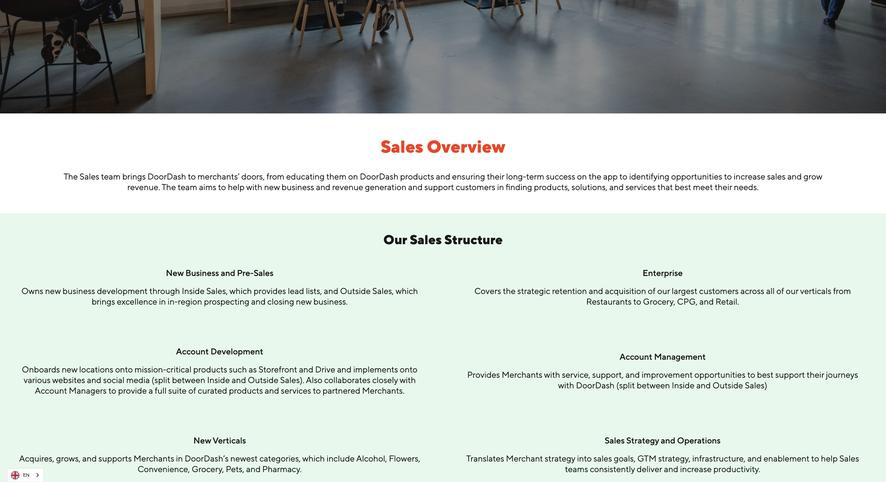 Task type: describe. For each thing, give the bounding box(es) containing it.
solutions,
[[572, 182, 608, 192]]

provides merchants with service, support, and improvement opportunities to best support their journeys with doordash (split between inside and outside sales)
[[468, 370, 859, 391]]

grow
[[804, 172, 823, 181]]

1 horizontal spatial their
[[715, 182, 733, 192]]

from inside the sales team brings doordash to merchants' doors, from educating them on doordash products and ensuring their long-term success on the app to identifying opportunities to increase sales and grow revenue. the team aims to help with new business and revenue generation and support customers in finding products, solutions, and services that best meet their needs.
[[267, 172, 285, 181]]

teams
[[565, 465, 589, 475]]

as
[[249, 365, 257, 375]]

with inside the sales team brings doordash to merchants' doors, from educating them on doordash products and ensuring their long-term success on the app to identifying opportunities to increase sales and grow revenue. the team aims to help with new business and revenue generation and support customers in finding products, solutions, and services that best meet their needs.
[[246, 182, 263, 192]]

sales)
[[746, 381, 768, 391]]

the sales team brings doordash to merchants' doors, from educating them on doordash products and ensuring their long-term success on the app to identifying opportunities to increase sales and grow revenue. the team aims to help with new business and revenue generation and support customers in finding products, solutions, and services that best meet their needs.
[[64, 172, 823, 192]]

doordash inside provides merchants with service, support, and improvement opportunities to best support their journeys with doordash (split between inside and outside sales)
[[576, 381, 615, 391]]

new right owns
[[45, 286, 61, 296]]

strategy
[[627, 436, 660, 446]]

that
[[658, 182, 673, 192]]

outside inside onboards new locations onto mission-critical products such as storefront and drive and implements onto various websites and social media (split between inside and outside sales). also collaborates closely with account managers to provide a full suite of curated products and services to partnered merchants.
[[248, 375, 279, 385]]

(split inside provides merchants with service, support, and improvement opportunities to best support their journeys with doordash (split between inside and outside sales)
[[617, 381, 635, 391]]

the inside covers the strategic retention and acquisition of our largest customers across all of our verticals from restaurants to grocery, cpg, and retail.
[[503, 286, 516, 296]]

new inside the sales team brings doordash to merchants' doors, from educating them on doordash products and ensuring their long-term success on the app to identifying opportunities to increase sales and grow revenue. the team aims to help with new business and revenue generation and support customers in finding products, solutions, and services that best meet their needs.
[[264, 182, 280, 192]]

all
[[767, 286, 775, 296]]

products,
[[534, 182, 570, 192]]

aims
[[199, 182, 217, 192]]

services inside the sales team brings doordash to merchants' doors, from educating them on doordash products and ensuring their long-term success on the app to identifying opportunities to increase sales and grow revenue. the team aims to help with new business and revenue generation and support customers in finding products, solutions, and services that best meet their needs.
[[626, 182, 656, 192]]

in-
[[168, 297, 178, 307]]

region
[[178, 297, 202, 307]]

locations
[[79, 365, 113, 375]]

drive
[[315, 365, 336, 375]]

sales).
[[280, 375, 305, 385]]

english flag image
[[11, 472, 19, 480]]

revenue.
[[127, 182, 160, 192]]

onboards new locations onto mission-critical products such as storefront and drive and implements onto various websites and social media (split between inside and outside sales). also collaborates closely with account managers to provide a full suite of curated products and services to partnered merchants.
[[22, 365, 418, 396]]

new for new verticals
[[194, 436, 211, 446]]

meet
[[694, 182, 713, 192]]

retail.
[[716, 297, 740, 307]]

pre-
[[237, 268, 254, 278]]

social
[[103, 375, 125, 385]]

merchants inside provides merchants with service, support, and improvement opportunities to best support their journeys with doordash (split between inside and outside sales)
[[502, 370, 543, 380]]

between inside provides merchants with service, support, and improvement opportunities to best support their journeys with doordash (split between inside and outside sales)
[[637, 381, 671, 391]]

overview
[[427, 137, 506, 157]]

cpg,
[[678, 297, 698, 307]]

products inside the sales team brings doordash to merchants' doors, from educating them on doordash products and ensuring their long-term success on the app to identifying opportunities to increase sales and grow revenue. the team aims to help with new business and revenue generation and support customers in finding products, solutions, and services that best meet their needs.
[[400, 172, 434, 181]]

gtm
[[638, 454, 657, 464]]

strategic
[[518, 286, 551, 296]]

app
[[604, 172, 618, 181]]

opportunities inside the sales team brings doordash to merchants' doors, from educating them on doordash products and ensuring their long-term success on the app to identifying opportunities to increase sales and grow revenue. the team aims to help with new business and revenue generation and support customers in finding products, solutions, and services that best meet their needs.
[[672, 172, 723, 181]]

in inside owns new business development through inside sales, which provides lead lists, and outside sales, which brings excellence in in-region prospecting and closing new business.
[[159, 297, 166, 307]]

best inside provides merchants with service, support, and improvement opportunities to best support their journeys with doordash (split between inside and outside sales)
[[758, 370, 774, 380]]

long-
[[507, 172, 527, 181]]

verticals
[[213, 436, 246, 446]]

sales inside translates merchant strategy into sales goals, gtm strategy, infrastructure, and enablement to help sales teams consistently deliver and increase productivity.
[[594, 454, 613, 464]]

acquisition
[[605, 286, 647, 296]]

opportunities inside provides merchants with service, support, and improvement opportunities to best support their journeys with doordash (split between inside and outside sales)
[[695, 370, 746, 380]]

owns
[[21, 286, 43, 296]]

critical
[[166, 365, 192, 375]]

management
[[655, 352, 706, 362]]

translates
[[467, 454, 505, 464]]

acquires, grows, and supports merchants in doordash's newest categories, which include alcohol, flowers, convenience, grocery, pets, and pharmacy.
[[19, 454, 421, 475]]

goals,
[[614, 454, 636, 464]]

sales overview
[[381, 137, 506, 157]]

outside inside provides merchants with service, support, and improvement opportunities to best support their journeys with doordash (split between inside and outside sales)
[[713, 381, 744, 391]]

various
[[24, 375, 51, 385]]

increase inside translates merchant strategy into sales goals, gtm strategy, infrastructure, and enablement to help sales teams consistently deliver and increase productivity.
[[681, 465, 712, 475]]

websites
[[52, 375, 85, 385]]

enterprise
[[643, 268, 683, 278]]

include
[[327, 454, 355, 464]]

which inside "acquires, grows, and supports merchants in doordash's newest categories, which include alcohol, flowers, convenience, grocery, pets, and pharmacy."
[[303, 454, 325, 464]]

help inside the sales team brings doordash to merchants' doors, from educating them on doordash products and ensuring their long-term success on the app to identifying opportunities to increase sales and grow revenue. the team aims to help with new business and revenue generation and support customers in finding products, solutions, and services that best meet their needs.
[[228, 182, 245, 192]]

new business and pre-sales
[[166, 268, 274, 278]]

to inside covers the strategic retention and acquisition of our largest customers across all of our verticals from restaurants to grocery, cpg, and retail.
[[634, 297, 642, 307]]

account management
[[620, 352, 706, 362]]

business inside the sales team brings doordash to merchants' doors, from educating them on doordash products and ensuring their long-term success on the app to identifying opportunities to increase sales and grow revenue. the team aims to help with new business and revenue generation and support customers in finding products, solutions, and services that best meet their needs.
[[282, 182, 314, 192]]

account for critical
[[176, 347, 209, 357]]

with down the service,
[[559, 381, 575, 391]]

our sales structure
[[384, 232, 503, 247]]

such
[[229, 365, 247, 375]]

0 vertical spatial team
[[101, 172, 121, 181]]

en link
[[7, 469, 44, 483]]

inside inside owns new business development through inside sales, which provides lead lists, and outside sales, which brings excellence in in-region prospecting and closing new business.
[[182, 286, 205, 296]]

consistently
[[590, 465, 635, 475]]

business.
[[314, 297, 348, 307]]

support,
[[593, 370, 624, 380]]

closing
[[268, 297, 294, 307]]

Language field
[[7, 469, 44, 483]]

improvement
[[642, 370, 693, 380]]

structure
[[445, 232, 503, 247]]

curated
[[198, 386, 227, 396]]

flowers,
[[389, 454, 421, 464]]

1 horizontal spatial of
[[648, 286, 656, 296]]

business
[[186, 268, 219, 278]]

doordash's
[[185, 454, 229, 464]]

covers
[[475, 286, 501, 296]]

in inside the sales team brings doordash to merchants' doors, from educating them on doordash products and ensuring their long-term success on the app to identifying opportunities to increase sales and grow revenue. the team aims to help with new business and revenue generation and support customers in finding products, solutions, and services that best meet their needs.
[[498, 182, 504, 192]]

to inside provides merchants with service, support, and improvement opportunities to best support their journeys with doordash (split between inside and outside sales)
[[748, 370, 756, 380]]

finding
[[506, 182, 533, 192]]

lead
[[288, 286, 304, 296]]

implements
[[354, 365, 398, 375]]

0 horizontal spatial products
[[193, 365, 227, 375]]

best inside the sales team brings doordash to merchants' doors, from educating them on doordash products and ensuring their long-term success on the app to identifying opportunities to increase sales and grow revenue. the team aims to help with new business and revenue generation and support customers in finding products, solutions, and services that best meet their needs.
[[675, 182, 692, 192]]

pets,
[[226, 465, 245, 475]]

productivity.
[[714, 465, 761, 475]]

0 horizontal spatial which
[[230, 286, 252, 296]]

closely
[[373, 375, 398, 385]]

retention
[[552, 286, 587, 296]]

1 on from the left
[[348, 172, 358, 181]]

0 vertical spatial the
[[64, 172, 78, 181]]

customers inside covers the strategic retention and acquisition of our largest customers across all of our verticals from restaurants to grocery, cpg, and retail.
[[700, 286, 739, 296]]

acquires,
[[19, 454, 54, 464]]

1 horizontal spatial team
[[178, 182, 197, 192]]

2 on from the left
[[577, 172, 587, 181]]

needs.
[[734, 182, 759, 192]]

from inside covers the strategic retention and acquisition of our largest customers across all of our verticals from restaurants to grocery, cpg, and retail.
[[834, 286, 852, 296]]

managers
[[69, 386, 107, 396]]

business inside owns new business development through inside sales, which provides lead lists, and outside sales, which brings excellence in in-region prospecting and closing new business.
[[63, 286, 95, 296]]

new for new business and pre-sales
[[166, 268, 184, 278]]

0 horizontal spatial doordash
[[148, 172, 186, 181]]

service,
[[562, 370, 591, 380]]

success
[[546, 172, 576, 181]]

customers inside the sales team brings doordash to merchants' doors, from educating them on doordash products and ensuring their long-term success on the app to identifying opportunities to increase sales and grow revenue. the team aims to help with new business and revenue generation and support customers in finding products, solutions, and services that best meet their needs.
[[456, 182, 496, 192]]

2 horizontal spatial of
[[777, 286, 785, 296]]

development
[[211, 347, 263, 357]]

across
[[741, 286, 765, 296]]

the inside the sales team brings doordash to merchants' doors, from educating them on doordash products and ensuring their long-term success on the app to identifying opportunities to increase sales and grow revenue. the team aims to help with new business and revenue generation and support customers in finding products, solutions, and services that best meet their needs.
[[589, 172, 602, 181]]

new inside onboards new locations onto mission-critical products such as storefront and drive and implements onto various websites and social media (split between inside and outside sales). also collaborates closely with account managers to provide a full suite of curated products and services to partnered merchants.
[[62, 365, 77, 375]]



Task type: locate. For each thing, give the bounding box(es) containing it.
1 horizontal spatial sales
[[768, 172, 786, 181]]

provides
[[468, 370, 500, 380]]

onboards
[[22, 365, 60, 375]]

0 vertical spatial grocery,
[[644, 297, 676, 307]]

strategy
[[545, 454, 576, 464]]

brings up revenue.
[[122, 172, 146, 181]]

covers the strategic retention and acquisition of our largest customers across all of our verticals from restaurants to grocery, cpg, and retail.
[[475, 286, 852, 307]]

services down 'sales).'
[[281, 386, 311, 396]]

between down critical
[[172, 375, 205, 385]]

0 horizontal spatial customers
[[456, 182, 496, 192]]

support inside the sales team brings doordash to merchants' doors, from educating them on doordash products and ensuring their long-term success on the app to identifying opportunities to increase sales and grow revenue. the team aims to help with new business and revenue generation and support customers in finding products, solutions, and services that best meet their needs.
[[425, 182, 454, 192]]

customers
[[456, 182, 496, 192], [700, 286, 739, 296]]

services
[[626, 182, 656, 192], [281, 386, 311, 396]]

into
[[578, 454, 592, 464]]

outside down the as
[[248, 375, 279, 385]]

new up websites
[[62, 365, 77, 375]]

their inside provides merchants with service, support, and improvement opportunities to best support their journeys with doordash (split between inside and outside sales)
[[807, 370, 825, 380]]

(split inside onboards new locations onto mission-critical products such as storefront and drive and implements onto various websites and social media (split between inside and outside sales). also collaborates closely with account managers to provide a full suite of curated products and services to partnered merchants.
[[152, 375, 170, 385]]

1 vertical spatial help
[[822, 454, 838, 464]]

1 horizontal spatial account
[[176, 347, 209, 357]]

0 horizontal spatial between
[[172, 375, 205, 385]]

0 vertical spatial customers
[[456, 182, 496, 192]]

1 horizontal spatial outside
[[340, 286, 371, 296]]

in left in-
[[159, 297, 166, 307]]

enablement
[[764, 454, 810, 464]]

supports
[[99, 454, 132, 464]]

1 horizontal spatial from
[[834, 286, 852, 296]]

merchants.
[[362, 386, 405, 396]]

1 horizontal spatial grocery,
[[644, 297, 676, 307]]

2 horizontal spatial outside
[[713, 381, 744, 391]]

best up sales)
[[758, 370, 774, 380]]

1 vertical spatial from
[[834, 286, 852, 296]]

1 horizontal spatial which
[[303, 454, 325, 464]]

0 horizontal spatial best
[[675, 182, 692, 192]]

with left the service,
[[544, 370, 561, 380]]

our right the "all"
[[786, 286, 799, 296]]

services inside onboards new locations onto mission-critical products such as storefront and drive and implements onto various websites and social media (split between inside and outside sales). also collaborates closely with account managers to provide a full suite of curated products and services to partnered merchants.
[[281, 386, 311, 396]]

merchants
[[502, 370, 543, 380], [134, 454, 174, 464]]

2 sales, from the left
[[373, 286, 394, 296]]

onto
[[115, 365, 133, 375], [400, 365, 418, 375]]

brings inside the sales team brings doordash to merchants' doors, from educating them on doordash products and ensuring their long-term success on the app to identifying opportunities to increase sales and grow revenue. the team aims to help with new business and revenue generation and support customers in finding products, solutions, and services that best meet their needs.
[[122, 172, 146, 181]]

0 horizontal spatial the
[[503, 286, 516, 296]]

onto up social
[[115, 365, 133, 375]]

grocery, inside "acquires, grows, and supports merchants in doordash's newest categories, which include alcohol, flowers, convenience, grocery, pets, and pharmacy."
[[192, 465, 224, 475]]

(split
[[152, 375, 170, 385], [617, 381, 635, 391]]

sales
[[768, 172, 786, 181], [594, 454, 613, 464]]

0 horizontal spatial onto
[[115, 365, 133, 375]]

grocery, down doordash's in the bottom left of the page
[[192, 465, 224, 475]]

1 vertical spatial new
[[194, 436, 211, 446]]

brings down development
[[92, 297, 115, 307]]

development
[[97, 286, 148, 296]]

sales inside the sales team brings doordash to merchants' doors, from educating them on doordash products and ensuring their long-term success on the app to identifying opportunities to increase sales and grow revenue. the team aims to help with new business and revenue generation and support customers in finding products, solutions, and services that best meet their needs.
[[768, 172, 786, 181]]

our
[[658, 286, 671, 296], [786, 286, 799, 296]]

account up critical
[[176, 347, 209, 357]]

partnered
[[323, 386, 361, 396]]

0 horizontal spatial (split
[[152, 375, 170, 385]]

new up doordash's in the bottom left of the page
[[194, 436, 211, 446]]

excellence
[[117, 297, 157, 307]]

strategy,
[[659, 454, 691, 464]]

our down enterprise
[[658, 286, 671, 296]]

best
[[675, 182, 692, 192], [758, 370, 774, 380]]

1 horizontal spatial help
[[822, 454, 838, 464]]

0 horizontal spatial in
[[159, 297, 166, 307]]

owns new business development through inside sales, which provides lead lists, and outside sales, which brings excellence in in-region prospecting and closing new business.
[[21, 286, 418, 307]]

through
[[149, 286, 180, 296]]

doordash down "support,"
[[576, 381, 615, 391]]

0 horizontal spatial team
[[101, 172, 121, 181]]

1 vertical spatial in
[[159, 297, 166, 307]]

0 horizontal spatial increase
[[681, 465, 712, 475]]

0 vertical spatial help
[[228, 182, 245, 192]]

provides
[[254, 286, 286, 296]]

increase up needs.
[[734, 172, 766, 181]]

from right verticals
[[834, 286, 852, 296]]

0 vertical spatial best
[[675, 182, 692, 192]]

brings
[[122, 172, 146, 181], [92, 297, 115, 307]]

0 vertical spatial sales
[[768, 172, 786, 181]]

2 horizontal spatial in
[[498, 182, 504, 192]]

0 vertical spatial increase
[[734, 172, 766, 181]]

2 vertical spatial their
[[807, 370, 825, 380]]

1 horizontal spatial business
[[282, 182, 314, 192]]

grocery, down largest
[[644, 297, 676, 307]]

1 vertical spatial increase
[[681, 465, 712, 475]]

0 horizontal spatial sales
[[594, 454, 613, 464]]

suite
[[168, 386, 187, 396]]

0 vertical spatial opportunities
[[672, 172, 723, 181]]

doordash up generation at top left
[[360, 172, 399, 181]]

1 horizontal spatial doordash
[[360, 172, 399, 181]]

on up revenue
[[348, 172, 358, 181]]

collaborates
[[324, 375, 371, 385]]

1 vertical spatial support
[[776, 370, 806, 380]]

1 horizontal spatial the
[[589, 172, 602, 181]]

their left the long-
[[487, 172, 505, 181]]

2 vertical spatial products
[[229, 386, 263, 396]]

account down various on the bottom left
[[35, 386, 67, 396]]

onto right implements
[[400, 365, 418, 375]]

with right closely
[[400, 375, 416, 385]]

grocery,
[[644, 297, 676, 307], [192, 465, 224, 475]]

products up generation at top left
[[400, 172, 434, 181]]

sales,
[[206, 286, 228, 296], [373, 286, 394, 296]]

0 vertical spatial the
[[589, 172, 602, 181]]

1 vertical spatial grocery,
[[192, 465, 224, 475]]

inside inside provides merchants with service, support, and improvement opportunities to best support their journeys with doordash (split between inside and outside sales)
[[672, 381, 695, 391]]

(split down "support,"
[[617, 381, 635, 391]]

between down improvement
[[637, 381, 671, 391]]

support inside provides merchants with service, support, and improvement opportunities to best support their journeys with doordash (split between inside and outside sales)
[[776, 370, 806, 380]]

inside down improvement
[[672, 381, 695, 391]]

0 horizontal spatial outside
[[248, 375, 279, 385]]

account inside onboards new locations onto mission-critical products such as storefront and drive and implements onto various websites and social media (split between inside and outside sales). also collaborates closely with account managers to provide a full suite of curated products and services to partnered merchants.
[[35, 386, 67, 396]]

sales inside the sales team brings doordash to merchants' doors, from educating them on doordash products and ensuring their long-term success on the app to identifying opportunities to increase sales and grow revenue. the team aims to help with new business and revenue generation and support customers in finding products, solutions, and services that best meet their needs.
[[80, 172, 99, 181]]

1 horizontal spatial between
[[637, 381, 671, 391]]

from
[[267, 172, 285, 181], [834, 286, 852, 296]]

in left the finding at right top
[[498, 182, 504, 192]]

new down lead
[[296, 297, 312, 307]]

0 horizontal spatial on
[[348, 172, 358, 181]]

0 horizontal spatial help
[[228, 182, 245, 192]]

0 horizontal spatial sales,
[[206, 286, 228, 296]]

0 horizontal spatial new
[[166, 268, 184, 278]]

merchants inside "acquires, grows, and supports merchants in doordash's newest categories, which include alcohol, flowers, convenience, grocery, pets, and pharmacy."
[[134, 454, 174, 464]]

0 vertical spatial merchants
[[502, 370, 543, 380]]

0 horizontal spatial business
[[63, 286, 95, 296]]

account for and
[[620, 352, 653, 362]]

help inside translates merchant strategy into sales goals, gtm strategy, infrastructure, and enablement to help sales teams consistently deliver and increase productivity.
[[822, 454, 838, 464]]

0 horizontal spatial from
[[267, 172, 285, 181]]

with
[[246, 182, 263, 192], [544, 370, 561, 380], [400, 375, 416, 385], [559, 381, 575, 391]]

our
[[384, 232, 407, 247]]

inside inside onboards new locations onto mission-critical products such as storefront and drive and implements onto various websites and social media (split between inside and outside sales). also collaborates closely with account managers to provide a full suite of curated products and services to partnered merchants.
[[207, 375, 230, 385]]

new up through
[[166, 268, 184, 278]]

grows,
[[56, 454, 81, 464]]

of down enterprise
[[648, 286, 656, 296]]

en
[[23, 473, 30, 478]]

of right suite
[[189, 386, 196, 396]]

account development
[[176, 347, 263, 357]]

grocery, inside covers the strategic retention and acquisition of our largest customers across all of our verticals from restaurants to grocery, cpg, and retail.
[[644, 297, 676, 307]]

of inside onboards new locations onto mission-critical products such as storefront and drive and implements onto various websites and social media (split between inside and outside sales). also collaborates closely with account managers to provide a full suite of curated products and services to partnered merchants.
[[189, 386, 196, 396]]

pharmacy.
[[263, 465, 302, 475]]

0 vertical spatial brings
[[122, 172, 146, 181]]

2 horizontal spatial account
[[620, 352, 653, 362]]

between inside onboards new locations onto mission-critical products such as storefront and drive and implements onto various websites and social media (split between inside and outside sales). also collaborates closely with account managers to provide a full suite of curated products and services to partnered merchants.
[[172, 375, 205, 385]]

services down identifying on the right of page
[[626, 182, 656, 192]]

brings inside owns new business development through inside sales, which provides lead lists, and outside sales, which brings excellence in in-region prospecting and closing new business.
[[92, 297, 115, 307]]

storefront
[[259, 365, 297, 375]]

the
[[64, 172, 78, 181], [162, 182, 176, 192]]

1 vertical spatial business
[[63, 286, 95, 296]]

business
[[282, 182, 314, 192], [63, 286, 95, 296]]

0 horizontal spatial inside
[[182, 286, 205, 296]]

1 horizontal spatial increase
[[734, 172, 766, 181]]

products down account development
[[193, 365, 227, 375]]

0 horizontal spatial merchants
[[134, 454, 174, 464]]

new
[[264, 182, 280, 192], [45, 286, 61, 296], [296, 297, 312, 307], [62, 365, 77, 375]]

help
[[228, 182, 245, 192], [822, 454, 838, 464]]

1 horizontal spatial merchants
[[502, 370, 543, 380]]

1 vertical spatial the
[[503, 286, 516, 296]]

best right that
[[675, 182, 692, 192]]

of right the "all"
[[777, 286, 785, 296]]

0 vertical spatial new
[[166, 268, 184, 278]]

sales
[[381, 137, 423, 157], [80, 172, 99, 181], [410, 232, 442, 247], [254, 268, 274, 278], [605, 436, 625, 446], [840, 454, 860, 464]]

the up solutions,
[[589, 172, 602, 181]]

products
[[400, 172, 434, 181], [193, 365, 227, 375], [229, 386, 263, 396]]

their right meet
[[715, 182, 733, 192]]

1 horizontal spatial on
[[577, 172, 587, 181]]

1 horizontal spatial services
[[626, 182, 656, 192]]

1 horizontal spatial customers
[[700, 286, 739, 296]]

translates merchant strategy into sales goals, gtm strategy, infrastructure, and enablement to help sales teams consistently deliver and increase productivity.
[[467, 454, 860, 475]]

new down doors,
[[264, 182, 280, 192]]

products down the as
[[229, 386, 263, 396]]

(split up full on the left of the page
[[152, 375, 170, 385]]

doors,
[[242, 172, 265, 181]]

merchants'
[[198, 172, 240, 181]]

1 horizontal spatial (split
[[617, 381, 635, 391]]

outside
[[340, 286, 371, 296], [248, 375, 279, 385], [713, 381, 744, 391]]

0 vertical spatial from
[[267, 172, 285, 181]]

1 vertical spatial the
[[162, 182, 176, 192]]

1 horizontal spatial support
[[776, 370, 806, 380]]

2 horizontal spatial which
[[396, 286, 418, 296]]

sales strategy and operations
[[605, 436, 721, 446]]

1 onto from the left
[[115, 365, 133, 375]]

outside left sales)
[[713, 381, 744, 391]]

their left journeys
[[807, 370, 825, 380]]

0 vertical spatial products
[[400, 172, 434, 181]]

2 horizontal spatial doordash
[[576, 381, 615, 391]]

also
[[306, 375, 323, 385]]

0 vertical spatial in
[[498, 182, 504, 192]]

to inside translates merchant strategy into sales goals, gtm strategy, infrastructure, and enablement to help sales teams consistently deliver and increase productivity.
[[812, 454, 820, 464]]

increase inside the sales team brings doordash to merchants' doors, from educating them on doordash products and ensuring their long-term success on the app to identifying opportunities to increase sales and grow revenue. the team aims to help with new business and revenue generation and support customers in finding products, solutions, and services that best meet their needs.
[[734, 172, 766, 181]]

sales inside translates merchant strategy into sales goals, gtm strategy, infrastructure, and enablement to help sales teams consistently deliver and increase productivity.
[[840, 454, 860, 464]]

with inside onboards new locations onto mission-critical products such as storefront and drive and implements onto various websites and social media (split between inside and outside sales). also collaborates closely with account managers to provide a full suite of curated products and services to partnered merchants.
[[400, 375, 416, 385]]

0 vertical spatial business
[[282, 182, 314, 192]]

1 horizontal spatial new
[[194, 436, 211, 446]]

1 our from the left
[[658, 286, 671, 296]]

new verticals
[[194, 436, 246, 446]]

term
[[527, 172, 545, 181]]

1 horizontal spatial best
[[758, 370, 774, 380]]

operations
[[678, 436, 721, 446]]

verticals
[[801, 286, 832, 296]]

the right covers
[[503, 286, 516, 296]]

educating
[[286, 172, 325, 181]]

outside up business.
[[340, 286, 371, 296]]

inside
[[182, 286, 205, 296], [207, 375, 230, 385], [672, 381, 695, 391]]

2 horizontal spatial inside
[[672, 381, 695, 391]]

0 horizontal spatial of
[[189, 386, 196, 396]]

on up solutions,
[[577, 172, 587, 181]]

1 vertical spatial best
[[758, 370, 774, 380]]

1 vertical spatial services
[[281, 386, 311, 396]]

2 vertical spatial in
[[176, 454, 183, 464]]

doordash
[[148, 172, 186, 181], [360, 172, 399, 181], [576, 381, 615, 391]]

1 vertical spatial opportunities
[[695, 370, 746, 380]]

1 horizontal spatial the
[[162, 182, 176, 192]]

generation
[[365, 182, 407, 192]]

prospecting
[[204, 297, 250, 307]]

customers down 'ensuring'
[[456, 182, 496, 192]]

convenience,
[[138, 465, 190, 475]]

0 vertical spatial their
[[487, 172, 505, 181]]

1 vertical spatial merchants
[[134, 454, 174, 464]]

media
[[126, 375, 150, 385]]

mission-
[[135, 365, 166, 375]]

1 vertical spatial their
[[715, 182, 733, 192]]

lists,
[[306, 286, 322, 296]]

2 onto from the left
[[400, 365, 418, 375]]

a
[[149, 386, 153, 396]]

1 horizontal spatial brings
[[122, 172, 146, 181]]

1 horizontal spatial products
[[229, 386, 263, 396]]

1 horizontal spatial onto
[[400, 365, 418, 375]]

inside up the curated on the left
[[207, 375, 230, 385]]

outside inside owns new business development through inside sales, which provides lead lists, and outside sales, which brings excellence in in-region prospecting and closing new business.
[[340, 286, 371, 296]]

inside up 'region'
[[182, 286, 205, 296]]

infrastructure,
[[693, 454, 746, 464]]

0 horizontal spatial grocery,
[[192, 465, 224, 475]]

increase down the strategy,
[[681, 465, 712, 475]]

revenue
[[332, 182, 363, 192]]

2 horizontal spatial their
[[807, 370, 825, 380]]

from right doors,
[[267, 172, 285, 181]]

0 horizontal spatial support
[[425, 182, 454, 192]]

in up convenience,
[[176, 454, 183, 464]]

with down doors,
[[246, 182, 263, 192]]

2 our from the left
[[786, 286, 799, 296]]

in
[[498, 182, 504, 192], [159, 297, 166, 307], [176, 454, 183, 464]]

in inside "acquires, grows, and supports merchants in doordash's newest categories, which include alcohol, flowers, convenience, grocery, pets, and pharmacy."
[[176, 454, 183, 464]]

customers up retail.
[[700, 286, 739, 296]]

1 horizontal spatial sales,
[[373, 286, 394, 296]]

0 horizontal spatial the
[[64, 172, 78, 181]]

1 sales, from the left
[[206, 286, 228, 296]]

0 horizontal spatial their
[[487, 172, 505, 181]]

them
[[327, 172, 347, 181]]

1 horizontal spatial in
[[176, 454, 183, 464]]

merchant
[[506, 454, 543, 464]]

doordash up revenue.
[[148, 172, 186, 181]]

1 vertical spatial products
[[193, 365, 227, 375]]

account up "support,"
[[620, 352, 653, 362]]



Task type: vqa. For each thing, say whether or not it's contained in the screenshot.


